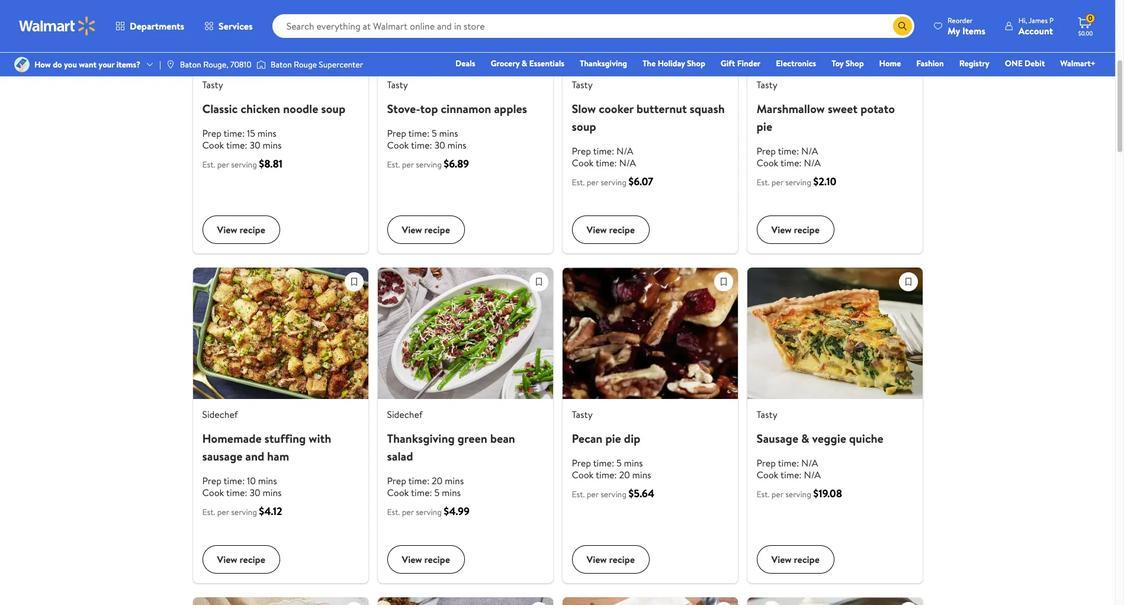 Task type: vqa. For each thing, say whether or not it's contained in the screenshot.


Task type: locate. For each thing, give the bounding box(es) containing it.
2 baton from the left
[[271, 59, 292, 70]]

per inside est. per serving $2.10
[[772, 177, 784, 189]]

cook up est. per serving $19.08
[[757, 469, 779, 482]]

serving for sausage
[[786, 489, 812, 501]]

p
[[1050, 15, 1054, 25]]

 image for baton
[[256, 59, 266, 71]]

per down 'prep time: 15 mins cook time: 30 mins'
[[217, 159, 229, 171]]

per inside est. per serving $4.12
[[217, 507, 229, 519]]

soup inside slow cooker butternut squash soup
[[572, 119, 596, 135]]

shop
[[687, 57, 706, 69], [846, 57, 864, 69]]

prep time: n/a cook time: n/a up est. per serving $19.08
[[757, 457, 821, 482]]

thanksgiving inside thanksgiving green bean salad
[[387, 431, 455, 447]]

20
[[619, 469, 630, 482], [432, 475, 443, 488]]

0 horizontal spatial sidechef
[[202, 408, 238, 421]]

1 vertical spatial 5
[[617, 457, 622, 470]]

ham
[[267, 449, 289, 465]]

prep down salad
[[387, 475, 406, 488]]

prep inside prep time: 10 mins cook time: 30 mins
[[202, 475, 222, 488]]

toy shop link
[[827, 57, 870, 70]]

mins
[[258, 127, 277, 140], [439, 127, 458, 140], [263, 139, 282, 152], [448, 139, 467, 152], [624, 457, 643, 470], [633, 469, 652, 482], [258, 475, 277, 488], [445, 475, 464, 488], [263, 487, 282, 500], [442, 487, 461, 500]]

view recipe
[[217, 223, 265, 237], [402, 223, 450, 237], [587, 223, 635, 237], [772, 223, 820, 237], [217, 554, 265, 567], [402, 554, 450, 567], [587, 554, 635, 567], [772, 554, 820, 567]]

10
[[247, 475, 256, 488]]

gift finder
[[721, 57, 761, 69]]

prep time: n/a cook time: n/a up est. per serving $2.10
[[757, 145, 821, 170]]

my
[[948, 24, 961, 37]]

prep down slow
[[572, 145, 591, 158]]

sweet
[[828, 101, 858, 117]]

cook inside prep time: 20 mins cook time: 5 mins
[[387, 487, 409, 500]]

est. inside est. per serving $6.89
[[387, 159, 400, 171]]

serving inside est. per serving $19.08
[[786, 489, 812, 501]]

1 vertical spatial thanksgiving
[[387, 431, 455, 447]]

shop right "holiday"
[[687, 57, 706, 69]]

5 down "pecan pie dip"
[[617, 457, 622, 470]]

thanksgiving link
[[575, 57, 633, 70]]

0 horizontal spatial soup
[[321, 101, 346, 117]]

per inside est. per serving $6.07
[[587, 177, 599, 189]]

est. per serving $2.10
[[757, 174, 837, 189]]

1 horizontal spatial &
[[802, 431, 810, 447]]

1 horizontal spatial pie
[[757, 119, 773, 135]]

quiche
[[849, 431, 884, 447]]

1 horizontal spatial thanksgiving
[[580, 57, 627, 69]]

grocery
[[491, 57, 520, 69]]

cinnamon
[[441, 101, 491, 117]]

shop right toy
[[846, 57, 864, 69]]

serving left $2.10
[[786, 177, 812, 189]]

prep for classic chicken noodle soup
[[202, 127, 222, 140]]

deals
[[456, 57, 476, 69]]

slow cooker butternut squash soup
[[572, 101, 725, 135]]

5 up est. per serving $4.99
[[435, 487, 440, 500]]

1 vertical spatial test image
[[900, 603, 917, 606]]

per down prep time: 5 mins cook time: 20 mins
[[587, 489, 599, 501]]

30
[[250, 139, 261, 152], [435, 139, 445, 152], [250, 487, 261, 500]]

pie
[[757, 119, 773, 135], [606, 431, 621, 447]]

registry
[[960, 57, 990, 69]]

baton left rouge
[[271, 59, 292, 70]]

tasty for slow
[[572, 78, 593, 91]]

marshmallow sweet potato pie
[[757, 101, 895, 135]]

1 horizontal spatial shop
[[846, 57, 864, 69]]

tasty up the stove-
[[387, 78, 408, 91]]

0 horizontal spatial shop
[[687, 57, 706, 69]]

gift
[[721, 57, 735, 69]]

walmart image
[[19, 17, 96, 36]]

serving inside est. per serving $4.99
[[416, 507, 442, 519]]

0 horizontal spatial 20
[[432, 475, 443, 488]]

n/a
[[617, 145, 634, 158], [802, 145, 819, 158], [619, 157, 636, 170], [804, 157, 821, 170], [802, 457, 819, 470], [804, 469, 821, 482]]

per for classic chicken noodle soup
[[217, 159, 229, 171]]

& right grocery
[[522, 57, 527, 69]]

tasty up slow
[[572, 78, 593, 91]]

prep time: n/a cook time: n/a for sausage & veggie quiche
[[757, 457, 821, 482]]

5 inside prep time: 5 mins cook time: 20 mins
[[617, 457, 622, 470]]

per left $19.08 on the bottom of the page
[[772, 489, 784, 501]]

n/a up $6.07
[[619, 157, 636, 170]]

slow
[[572, 101, 596, 117]]

$2.10
[[814, 174, 837, 189]]

homemade stuffing with sausage and ham
[[202, 431, 331, 465]]

serving down 'prep time: 15 mins cook time: 30 mins'
[[231, 159, 257, 171]]

baton left the rouge,
[[180, 59, 201, 70]]

cook up est. per serving $8.81
[[202, 139, 224, 152]]

per for sausage & veggie quiche
[[772, 489, 784, 501]]

per inside est. per serving $6.89
[[402, 159, 414, 171]]

prep inside prep time: 20 mins cook time: 5 mins
[[387, 475, 406, 488]]

cook up est. per serving $6.07
[[572, 157, 594, 170]]

serving for pecan
[[601, 489, 627, 501]]

0 horizontal spatial thanksgiving
[[387, 431, 455, 447]]

 image
[[166, 60, 175, 69]]

sidechef
[[202, 408, 238, 421], [387, 408, 423, 421]]

30 inside prep time: 5 mins cook time: 30 mins
[[435, 139, 445, 152]]

serving down prep time: 5 mins cook time: 30 mins
[[416, 159, 442, 171]]

prep time: 15 mins cook time: 30 mins
[[202, 127, 282, 152]]

n/a down sausage & veggie quiche
[[802, 457, 819, 470]]

per for thanksgiving green bean salad
[[402, 507, 414, 519]]

0 vertical spatial thanksgiving
[[580, 57, 627, 69]]

0 vertical spatial &
[[522, 57, 527, 69]]

est. for homemade stuffing with sausage and ham
[[202, 507, 215, 519]]

 image left the 'how'
[[14, 57, 30, 72]]

0 horizontal spatial pie
[[606, 431, 621, 447]]

sidechef up salad
[[387, 408, 423, 421]]

rouge,
[[203, 59, 228, 70]]

1 horizontal spatial 20
[[619, 469, 630, 482]]

0 horizontal spatial &
[[522, 57, 527, 69]]

per inside est. per serving $19.08
[[772, 489, 784, 501]]

& inside grocery & essentials link
[[522, 57, 527, 69]]

pecan pie dip image
[[563, 268, 738, 399]]

30 up est. per serving $6.89
[[435, 139, 445, 152]]

prep inside prep time: 5 mins cook time: 30 mins
[[387, 127, 406, 140]]

prep time: n/a cook time: n/a up est. per serving $6.07
[[572, 145, 636, 170]]

thanksgiving for thanksgiving
[[580, 57, 627, 69]]

per
[[217, 159, 229, 171], [402, 159, 414, 171], [587, 177, 599, 189], [772, 177, 784, 189], [587, 489, 599, 501], [772, 489, 784, 501], [217, 507, 229, 519], [402, 507, 414, 519]]

baton for baton rouge supercenter
[[271, 59, 292, 70]]

est. inside est. per serving $4.99
[[387, 507, 400, 519]]

est. inside est. per serving $5.64
[[572, 489, 585, 501]]

homemade
[[202, 431, 262, 447]]

departments
[[130, 20, 184, 33]]

serving for thanksgiving
[[416, 507, 442, 519]]

5
[[432, 127, 437, 140], [617, 457, 622, 470], [435, 487, 440, 500]]

0 horizontal spatial  image
[[14, 57, 30, 72]]

tasty down baton rouge, 70810 at the top left
[[202, 78, 223, 91]]

serving for slow
[[601, 177, 627, 189]]

prep up est. per serving $2.10
[[757, 145, 776, 158]]

5 for pie
[[617, 457, 622, 470]]

grocery & essentials
[[491, 57, 565, 69]]

per inside est. per serving $4.99
[[402, 507, 414, 519]]

1 vertical spatial pie
[[606, 431, 621, 447]]

and
[[245, 449, 264, 465]]

pecan pie dip
[[572, 431, 641, 447]]

est. per serving $6.07
[[572, 174, 654, 189]]

0 horizontal spatial baton
[[180, 59, 201, 70]]

0 vertical spatial pie
[[757, 119, 773, 135]]

serving inside est. per serving $4.12
[[231, 507, 257, 519]]

prep inside 'prep time: 15 mins cook time: 30 mins'
[[202, 127, 222, 140]]

cook up est. per serving $2.10
[[757, 157, 779, 170]]

est. inside est. per serving $4.12
[[202, 507, 215, 519]]

prep time: n/a cook time: n/a for slow cooker butternut squash soup
[[572, 145, 636, 170]]

$6.89
[[444, 157, 469, 171]]

30 up est. per serving $4.12
[[250, 487, 261, 500]]

thanksgiving up salad
[[387, 431, 455, 447]]

2 test image from the top
[[900, 603, 917, 606]]

serving inside est. per serving $2.10
[[786, 177, 812, 189]]

2 vertical spatial 5
[[435, 487, 440, 500]]

serving down prep time: 5 mins cook time: 20 mins
[[601, 489, 627, 501]]

1 horizontal spatial soup
[[572, 119, 596, 135]]

slow cooker butternut squash soup image
[[563, 0, 738, 69]]

$4.12
[[259, 504, 282, 519]]

30 inside 'prep time: 15 mins cook time: 30 mins'
[[250, 139, 261, 152]]

5 for top
[[432, 127, 437, 140]]

prep time: 20 mins cook time: 5 mins
[[387, 475, 464, 500]]

prep down pecan at the bottom of page
[[572, 457, 591, 470]]

sidechef up homemade
[[202, 408, 238, 421]]

0 vertical spatial 5
[[432, 127, 437, 140]]

prep down sausage
[[202, 475, 222, 488]]

est. inside est. per serving $19.08
[[757, 489, 770, 501]]

debit
[[1025, 57, 1045, 69]]

serving left $6.07
[[601, 177, 627, 189]]

deals link
[[450, 57, 481, 70]]

sidechef for homemade stuffing with sausage and ham
[[202, 408, 238, 421]]

prep time: n/a cook time: n/a for marshmallow sweet potato pie
[[757, 145, 821, 170]]

serving down prep time: 10 mins cook time: 30 mins
[[231, 507, 257, 519]]

n/a up est. per serving $19.08
[[804, 469, 821, 482]]

est. inside est. per serving $6.07
[[572, 177, 585, 189]]

serving for stove-
[[416, 159, 442, 171]]

classic chicken noodle soup
[[202, 101, 346, 117]]

per left $6.07
[[587, 177, 599, 189]]

1 horizontal spatial  image
[[256, 59, 266, 71]]

 image
[[14, 57, 30, 72], [256, 59, 266, 71]]

pie left "dip"
[[606, 431, 621, 447]]

per for slow cooker butternut squash soup
[[587, 177, 599, 189]]

$6.07
[[629, 174, 654, 189]]

est. for stove-top cinnamon apples
[[387, 159, 400, 171]]

tasty down finder
[[757, 78, 778, 91]]

prep down the stove-
[[387, 127, 406, 140]]

n/a up $2.10
[[804, 157, 821, 170]]

walmart+
[[1061, 57, 1096, 69]]

0 vertical spatial test image
[[900, 273, 917, 291]]

1 horizontal spatial baton
[[271, 59, 292, 70]]

serving down prep time: 20 mins cook time: 5 mins
[[416, 507, 442, 519]]

thanksgiving down the walmart site-wide search field
[[580, 57, 627, 69]]

hi,
[[1019, 15, 1028, 25]]

walmart+ link
[[1055, 57, 1101, 70]]

per down prep time: 5 mins cook time: 30 mins
[[402, 159, 414, 171]]

$19.08
[[814, 487, 843, 501]]

0 vertical spatial soup
[[321, 101, 346, 117]]

& for grocery
[[522, 57, 527, 69]]

est. inside est. per serving $2.10
[[757, 177, 770, 189]]

cook up est. per serving $4.12
[[202, 487, 224, 500]]

prep for marshmallow sweet potato pie
[[757, 145, 776, 158]]

70810
[[230, 59, 252, 70]]

2 sidechef from the left
[[387, 408, 423, 421]]

prep down classic on the left top of the page
[[202, 127, 222, 140]]

serving left $19.08 on the bottom of the page
[[786, 489, 812, 501]]

30 for top
[[435, 139, 445, 152]]

prep for sausage & veggie quiche
[[757, 457, 776, 470]]

serving inside est. per serving $6.07
[[601, 177, 627, 189]]

30 for stuffing
[[250, 487, 261, 500]]

30 up est. per serving $8.81
[[250, 139, 261, 152]]

& left veggie at the right bottom of the page
[[802, 431, 810, 447]]

dip
[[624, 431, 641, 447]]

per down prep time: 20 mins cook time: 5 mins
[[402, 507, 414, 519]]

sausage & veggie quiche
[[757, 431, 884, 447]]

5 inside prep time: 5 mins cook time: 30 mins
[[432, 127, 437, 140]]

est. for slow cooker butternut squash soup
[[572, 177, 585, 189]]

n/a up est. per serving $6.07
[[617, 145, 634, 158]]

baton rouge, 70810
[[180, 59, 252, 70]]

toy shop
[[832, 57, 864, 69]]

per inside est. per serving $5.64
[[587, 489, 599, 501]]

tasty up sausage on the bottom
[[757, 408, 778, 421]]

&
[[522, 57, 527, 69], [802, 431, 810, 447]]

stove-
[[387, 101, 420, 117]]

est. for sausage & veggie quiche
[[757, 489, 770, 501]]

stove-top cinnamon apples
[[387, 101, 527, 117]]

serving inside est. per serving $6.89
[[416, 159, 442, 171]]

serving inside est. per serving $8.81
[[231, 159, 257, 171]]

soup right noodle
[[321, 101, 346, 117]]

per down prep time: 10 mins cook time: 30 mins
[[217, 507, 229, 519]]

est. per serving $6.89
[[387, 157, 469, 171]]

1 horizontal spatial sidechef
[[387, 408, 423, 421]]

the holiday shop link
[[638, 57, 711, 70]]

 image right 70810
[[256, 59, 266, 71]]

thanksgiving inside "link"
[[580, 57, 627, 69]]

per left $2.10
[[772, 177, 784, 189]]

pie down marshmallow
[[757, 119, 773, 135]]

cook up est. per serving $5.64
[[572, 469, 594, 482]]

serving inside est. per serving $5.64
[[601, 489, 627, 501]]

cook up est. per serving $4.99
[[387, 487, 409, 500]]

sidechef for thanksgiving green bean salad
[[387, 408, 423, 421]]

baton for baton rouge, 70810
[[180, 59, 201, 70]]

prep down sausage on the bottom
[[757, 457, 776, 470]]

20 up est. per serving $5.64
[[619, 469, 630, 482]]

per inside est. per serving $8.81
[[217, 159, 229, 171]]

cook up est. per serving $6.89
[[387, 139, 409, 152]]

est.
[[202, 159, 215, 171], [387, 159, 400, 171], [572, 177, 585, 189], [757, 177, 770, 189], [572, 489, 585, 501], [757, 489, 770, 501], [202, 507, 215, 519], [387, 507, 400, 519]]

soup down slow
[[572, 119, 596, 135]]

30 inside prep time: 10 mins cook time: 30 mins
[[250, 487, 261, 500]]

test image
[[900, 273, 917, 291], [900, 603, 917, 606]]

prep for stove-top cinnamon apples
[[387, 127, 406, 140]]

baton
[[180, 59, 201, 70], [271, 59, 292, 70]]

est. inside est. per serving $8.81
[[202, 159, 215, 171]]

5 down top
[[432, 127, 437, 140]]

bean
[[490, 431, 515, 447]]

thanksgiving green bean salad image
[[378, 268, 553, 399]]

per for marshmallow sweet potato pie
[[772, 177, 784, 189]]

1 vertical spatial &
[[802, 431, 810, 447]]

prep inside prep time: 5 mins cook time: 20 mins
[[572, 457, 591, 470]]

soup
[[321, 101, 346, 117], [572, 119, 596, 135]]

serving for marshmallow
[[786, 177, 812, 189]]

est. for marshmallow sweet potato pie
[[757, 177, 770, 189]]

sausage & veggie quiche image
[[747, 268, 923, 399]]

do
[[53, 59, 62, 70]]

1 sidechef from the left
[[202, 408, 238, 421]]

1 test image from the top
[[900, 273, 917, 291]]

test image
[[345, 273, 363, 291], [530, 273, 548, 291], [715, 273, 733, 291], [345, 603, 363, 606], [530, 603, 548, 606], [715, 603, 733, 606]]

Walmart Site-Wide search field
[[272, 14, 915, 38]]

with
[[309, 431, 331, 447]]

1 baton from the left
[[180, 59, 201, 70]]

1 vertical spatial soup
[[572, 119, 596, 135]]

want
[[79, 59, 97, 70]]

20 up est. per serving $4.99
[[432, 475, 443, 488]]



Task type: describe. For each thing, give the bounding box(es) containing it.
fashion
[[917, 57, 944, 69]]

services button
[[194, 12, 263, 40]]

prep for pecan pie dip
[[572, 457, 591, 470]]

home
[[880, 57, 901, 69]]

services
[[219, 20, 253, 33]]

how
[[34, 59, 51, 70]]

prep for slow cooker butternut squash soup
[[572, 145, 591, 158]]

prep for homemade stuffing with sausage and ham
[[202, 475, 222, 488]]

$5.64
[[629, 487, 655, 501]]

$8.81
[[259, 157, 283, 171]]

stove-top cinnamon apples image
[[378, 0, 553, 69]]

baton rouge supercenter
[[271, 59, 363, 70]]

& for sausage
[[802, 431, 810, 447]]

how do you want your items?
[[34, 59, 140, 70]]

green
[[458, 431, 488, 447]]

chicken
[[241, 101, 280, 117]]

classic
[[202, 101, 238, 117]]

cook inside prep time: 10 mins cook time: 30 mins
[[202, 487, 224, 500]]

|
[[159, 59, 161, 70]]

cooker
[[599, 101, 634, 117]]

thanksgiving for thanksgiving green bean salad
[[387, 431, 455, 447]]

cook inside prep time: 5 mins cook time: 30 mins
[[387, 139, 409, 152]]

departments button
[[105, 12, 194, 40]]

potato
[[861, 101, 895, 117]]

james
[[1029, 15, 1048, 25]]

holiday
[[658, 57, 685, 69]]

salad
[[387, 449, 413, 465]]

per for pecan pie dip
[[587, 489, 599, 501]]

prep for thanksgiving green bean salad
[[387, 475, 406, 488]]

tasty for marshmallow
[[757, 78, 778, 91]]

you
[[64, 59, 77, 70]]

est. for thanksgiving green bean salad
[[387, 507, 400, 519]]

15
[[247, 127, 255, 140]]

est. per serving $4.99
[[387, 504, 470, 519]]

prep time: 5 mins cook time: 20 mins
[[572, 457, 652, 482]]

prep time: 5 mins cook time: 30 mins
[[387, 127, 467, 152]]

top
[[420, 101, 438, 117]]

pecan
[[572, 431, 603, 447]]

est. per serving $5.64
[[572, 487, 655, 501]]

sausage
[[757, 431, 799, 447]]

items?
[[117, 59, 140, 70]]

butternut
[[637, 101, 687, 117]]

sausage
[[202, 449, 243, 465]]

stuffing
[[265, 431, 306, 447]]

n/a up est. per serving $2.10
[[802, 145, 819, 158]]

$0.00
[[1079, 29, 1093, 37]]

hi, james p account
[[1019, 15, 1054, 37]]

$4.99
[[444, 504, 470, 519]]

one
[[1005, 57, 1023, 69]]

supercenter
[[319, 59, 363, 70]]

tasty up pecan at the bottom of page
[[572, 408, 593, 421]]

reorder
[[948, 15, 973, 25]]

classic chicken noodle soup image
[[193, 0, 368, 69]]

thanksgiving green bean salad
[[387, 431, 515, 465]]

2 shop from the left
[[846, 57, 864, 69]]

registry link
[[954, 57, 995, 70]]

pie inside marshmallow sweet potato pie
[[757, 119, 773, 135]]

est. per serving $8.81
[[202, 157, 283, 171]]

serving for classic
[[231, 159, 257, 171]]

per for stove-top cinnamon apples
[[402, 159, 414, 171]]

items
[[963, 24, 986, 37]]

account
[[1019, 24, 1054, 37]]

rouge
[[294, 59, 317, 70]]

5 inside prep time: 20 mins cook time: 5 mins
[[435, 487, 440, 500]]

serving for homemade
[[231, 507, 257, 519]]

20 inside prep time: 5 mins cook time: 20 mins
[[619, 469, 630, 482]]

finder
[[737, 57, 761, 69]]

 image for how
[[14, 57, 30, 72]]

electronics link
[[771, 57, 822, 70]]

search icon image
[[898, 21, 908, 31]]

one debit
[[1005, 57, 1045, 69]]

electronics
[[776, 57, 817, 69]]

apples
[[494, 101, 527, 117]]

the holiday shop
[[643, 57, 706, 69]]

Search search field
[[272, 14, 915, 38]]

marshmallow sweet potato pie image
[[747, 0, 923, 69]]

home link
[[874, 57, 907, 70]]

cook inside prep time: 5 mins cook time: 20 mins
[[572, 469, 594, 482]]

0
[[1089, 13, 1093, 23]]

tasty for stove-
[[387, 78, 408, 91]]

30 for chicken
[[250, 139, 261, 152]]

fashion link
[[911, 57, 950, 70]]

marshmallow
[[757, 101, 825, 117]]

veggie
[[812, 431, 847, 447]]

0 $0.00
[[1079, 13, 1093, 37]]

20 inside prep time: 20 mins cook time: 5 mins
[[432, 475, 443, 488]]

grocery & essentials link
[[486, 57, 570, 70]]

est. for classic chicken noodle soup
[[202, 159, 215, 171]]

1 shop from the left
[[687, 57, 706, 69]]

per for homemade stuffing with sausage and ham
[[217, 507, 229, 519]]

tasty for classic
[[202, 78, 223, 91]]

prep time: 10 mins cook time: 30 mins
[[202, 475, 282, 500]]

homemade stuffing with sausage and ham image
[[193, 268, 368, 399]]

est. per serving $19.08
[[757, 487, 843, 501]]

reorder my items
[[948, 15, 986, 37]]

noodle
[[283, 101, 318, 117]]

toy
[[832, 57, 844, 69]]

the
[[643, 57, 656, 69]]

one debit link
[[1000, 57, 1051, 70]]

est. per serving $4.12
[[202, 504, 282, 519]]

est. for pecan pie dip
[[572, 489, 585, 501]]

gift finder link
[[716, 57, 766, 70]]

cook inside 'prep time: 15 mins cook time: 30 mins'
[[202, 139, 224, 152]]



